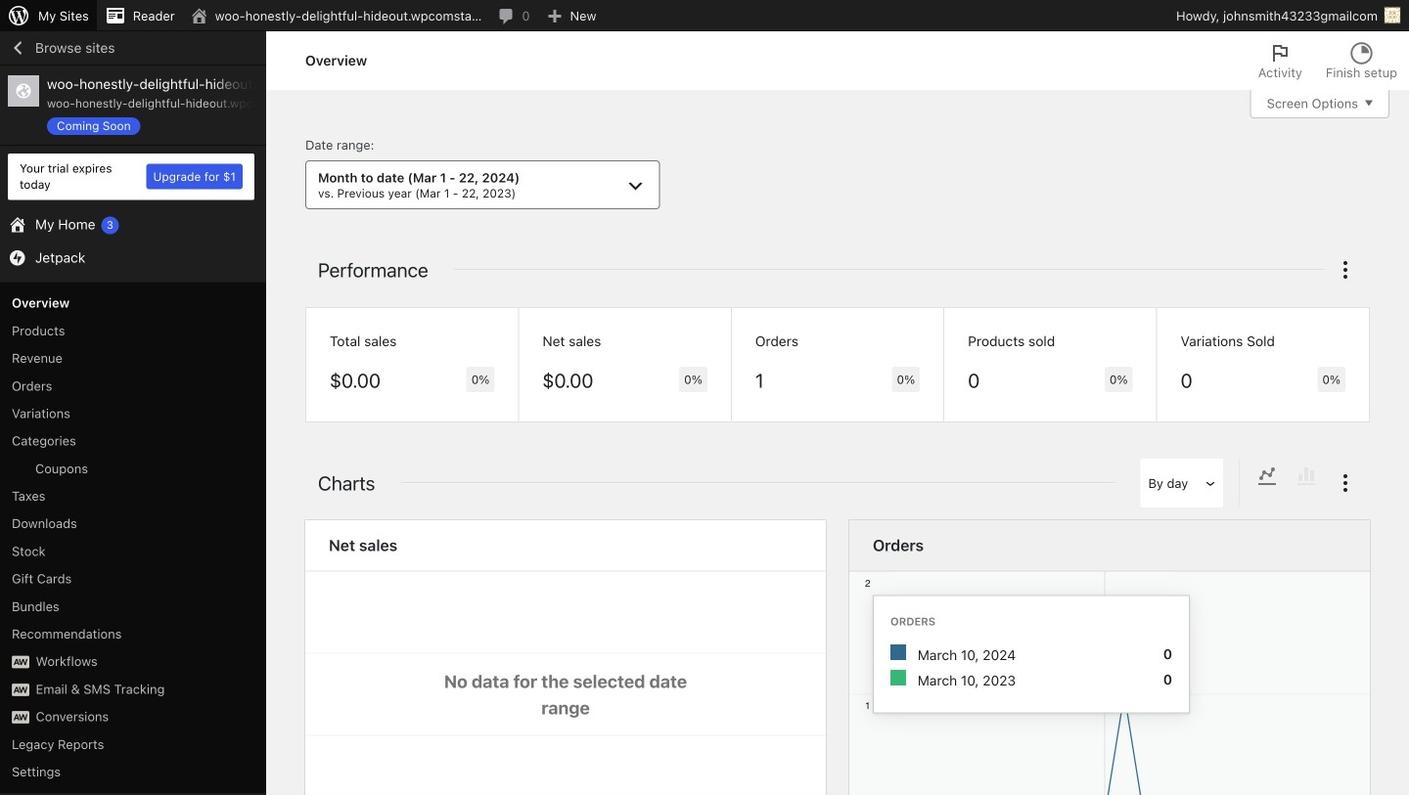 Task type: describe. For each thing, give the bounding box(es) containing it.
choose which analytics to display and the section name image
[[1334, 259, 1358, 282]]

3 automatewoo element from the top
[[12, 712, 29, 725]]

choose which charts to display image
[[1334, 472, 1358, 496]]



Task type: locate. For each thing, give the bounding box(es) containing it.
toolbar navigation
[[0, 0, 1410, 35]]

main menu navigation
[[0, 31, 266, 796]]

2 vertical spatial automatewoo element
[[12, 712, 29, 725]]

1 vertical spatial automatewoo element
[[12, 684, 29, 697]]

menu bar
[[1240, 459, 1334, 508]]

0 vertical spatial automatewoo element
[[12, 657, 29, 669]]

1 automatewoo element from the top
[[12, 657, 29, 669]]

automatewoo element
[[12, 657, 29, 669], [12, 684, 29, 697], [12, 712, 29, 725]]

bar chart image
[[1295, 465, 1319, 489]]

2 automatewoo element from the top
[[12, 684, 29, 697]]

performance indicators menu
[[305, 308, 1371, 423]]

line chart image
[[1256, 465, 1280, 489]]

tab list
[[1247, 31, 1410, 90]]



